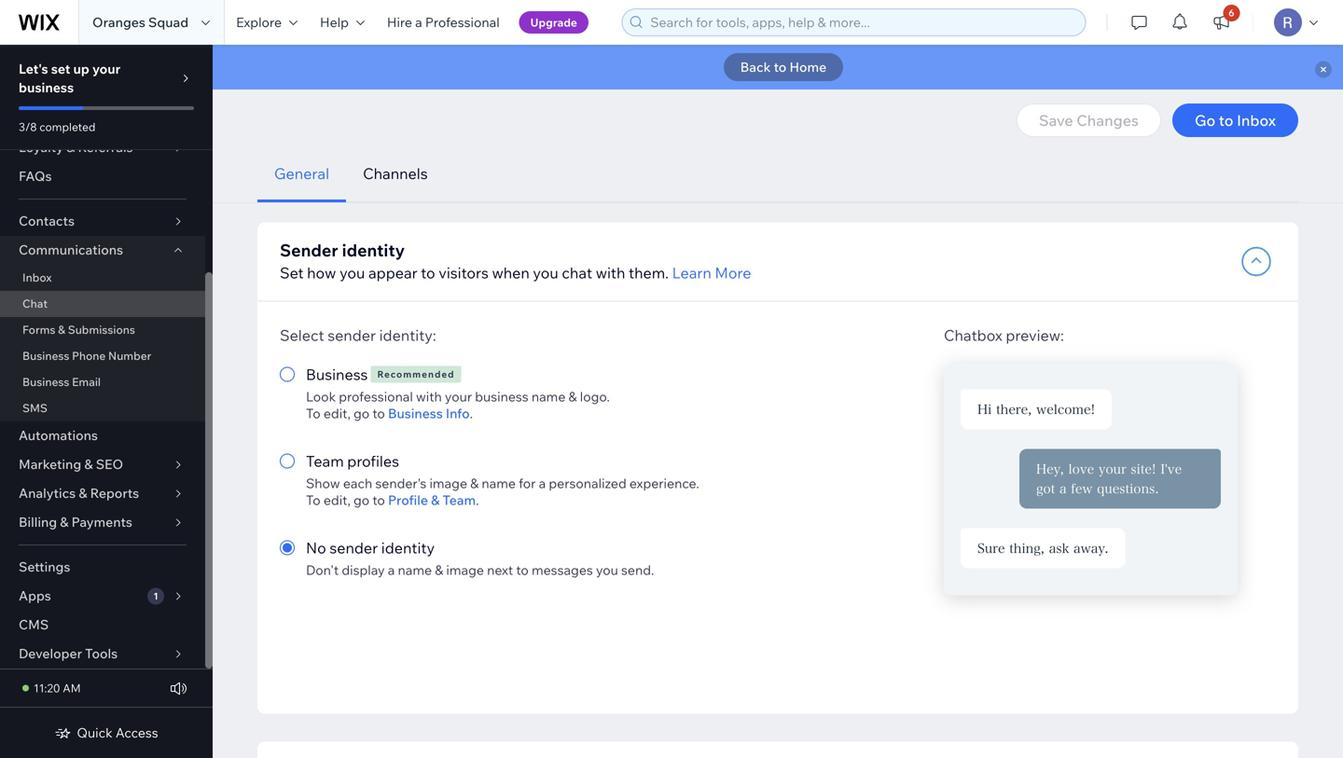 Task type: locate. For each thing, give the bounding box(es) containing it.
look
[[306, 389, 336, 405]]

1 horizontal spatial with
[[596, 264, 625, 282]]

1 vertical spatial with
[[416, 389, 442, 405]]

1 horizontal spatial your
[[445, 389, 472, 405]]

go down professional at the left of the page
[[354, 405, 370, 422]]

0 vertical spatial name
[[532, 389, 566, 405]]

professional
[[425, 14, 500, 30]]

to down show in the bottom of the page
[[306, 492, 321, 508]]

your inside let's set up your business
[[92, 61, 121, 77]]

business up team profiles show each sender's image & name for a personalized experience. to edit, go to profile & team .
[[475, 389, 529, 405]]

1 edit, from the top
[[324, 405, 351, 422]]

quick access
[[77, 725, 158, 741]]

to down professional at the left of the page
[[373, 405, 385, 422]]

edit, inside business recommended look professional with your business name & logo. to edit, go to business info .
[[324, 405, 351, 422]]

name inside team profiles show each sender's image & name for a personalized experience. to edit, go to profile & team .
[[482, 475, 516, 492]]

business up sms
[[22, 375, 69, 389]]

1 vertical spatial inbox
[[22, 271, 52, 285]]

1 vertical spatial identity
[[381, 539, 435, 557]]

with inside sender identity set how you appear to visitors when you chat with them. learn more
[[596, 264, 625, 282]]

go to inbox
[[1195, 111, 1276, 130]]

image inside team profiles show each sender's image & name for a personalized experience. to edit, go to profile & team .
[[430, 475, 467, 492]]

sender
[[280, 240, 338, 261]]

0 vertical spatial when
[[462, 72, 500, 91]]

a inside team profiles show each sender's image & name for a personalized experience. to edit, go to profile & team .
[[539, 475, 546, 492]]

hey,
[[1036, 463, 1064, 476]]

back to home alert
[[213, 45, 1343, 90]]

to
[[774, 59, 787, 75], [1219, 111, 1234, 130], [421, 264, 435, 282], [373, 405, 385, 422], [373, 492, 385, 508], [516, 562, 529, 578]]

0 vertical spatial with
[[596, 264, 625, 282]]

. up team profiles show each sender's image & name for a personalized experience. to edit, go to profile & team .
[[470, 405, 473, 422]]

name left logo.
[[532, 389, 566, 405]]

automations link
[[0, 422, 205, 451]]

help left hire
[[320, 14, 349, 30]]

. inside team profiles show each sender's image & name for a personalized experience. to edit, go to profile & team .
[[476, 492, 479, 508]]

to right the back
[[774, 59, 787, 75]]

personalized
[[549, 475, 627, 492]]

cms link
[[0, 611, 205, 640]]

select sender identity:
[[280, 326, 436, 345]]

name left for
[[482, 475, 516, 492]]

& right billing
[[60, 514, 69, 530]]

business phone number
[[22, 349, 151, 363]]

image inside no sender identity don't display a name & image next to messages you send.
[[446, 562, 484, 578]]

your right up
[[92, 61, 121, 77]]

your inside "hey, love your site! i've got a few questions."
[[1099, 463, 1127, 476]]

1 vertical spatial image
[[446, 562, 484, 578]]

2 vertical spatial your
[[1099, 463, 1127, 476]]

1 to from the top
[[306, 405, 321, 422]]

1 vertical spatial visitors
[[439, 264, 489, 282]]

general button
[[257, 146, 346, 202]]

back
[[740, 59, 771, 75]]

billing & payments button
[[0, 508, 205, 537]]

1 vertical spatial .
[[476, 492, 479, 508]]

. inside business recommended look professional with your business name & logo. to edit, go to business info .
[[470, 405, 473, 422]]

name
[[532, 389, 566, 405], [482, 475, 516, 492], [398, 562, 432, 578]]

upgrade button
[[519, 11, 589, 34]]

sender for no
[[330, 539, 378, 557]]

sender identity set how you appear to visitors when you chat with them. learn more
[[280, 240, 751, 282]]

2 edit, from the top
[[324, 492, 351, 508]]

0 vertical spatial .
[[470, 405, 473, 422]]

faqs
[[19, 168, 52, 184]]

you left chat
[[533, 264, 559, 282]]

& left logo.
[[569, 389, 577, 405]]

0 vertical spatial go
[[354, 405, 370, 422]]

let's
[[19, 61, 48, 77]]

to inside business recommended look professional with your business name & logo. to edit, go to business info .
[[306, 405, 321, 422]]

developer tools button
[[0, 640, 205, 669]]

back to home button
[[724, 53, 843, 81]]

go inside team profiles show each sender's image & name for a personalized experience. to edit, go to profile & team .
[[354, 492, 370, 508]]

0 vertical spatial edit,
[[324, 405, 351, 422]]

profile
[[388, 492, 428, 508]]

chat link
[[0, 291, 205, 317]]

0 vertical spatial visitors
[[372, 72, 422, 91]]

1 vertical spatial sender
[[330, 539, 378, 557]]

loyalty & referrals
[[19, 139, 133, 155]]

visitors left even
[[372, 72, 422, 91]]

team profiles show each sender's image & name for a personalized experience. to edit, go to profile & team .
[[306, 452, 699, 508]]

inbox up chat
[[22, 271, 52, 285]]

when inside sender identity set how you appear to visitors when you chat with them. learn more
[[492, 264, 530, 282]]

2 horizontal spatial name
[[532, 389, 566, 405]]

ask
[[1049, 542, 1069, 555]]

next
[[487, 562, 513, 578]]

chat
[[562, 264, 592, 282]]

team up show in the bottom of the page
[[306, 452, 344, 471]]

image
[[430, 475, 467, 492], [446, 562, 484, 578]]

& up profile & team button
[[470, 475, 479, 492]]

0 horizontal spatial name
[[398, 562, 432, 578]]

with up business info button
[[416, 389, 442, 405]]

0 vertical spatial your
[[92, 61, 121, 77]]

select
[[280, 326, 324, 345]]

show
[[306, 475, 340, 492]]

don't
[[306, 562, 339, 578]]

1 horizontal spatial .
[[476, 492, 479, 508]]

1 go from the top
[[354, 405, 370, 422]]

a inside "hey, love your site! i've got a few questions."
[[1060, 482, 1067, 495]]

explore
[[236, 14, 282, 30]]

chat
[[22, 297, 48, 311]]

2 horizontal spatial you
[[596, 562, 618, 578]]

sender's
[[375, 475, 427, 492]]

identity inside no sender identity don't display a name & image next to messages you send.
[[381, 539, 435, 557]]

thing,
[[1009, 542, 1045, 555]]

when
[[462, 72, 500, 91], [492, 264, 530, 282]]

your up questions. on the bottom right
[[1099, 463, 1127, 476]]

& left 'seo'
[[84, 456, 93, 472]]

sender right select
[[328, 326, 376, 345]]

tab list
[[257, 146, 1298, 202]]

visitors right appear
[[439, 264, 489, 282]]

business up look on the left of the page
[[306, 365, 368, 384]]

identity up appear
[[342, 240, 405, 261]]

when right even
[[462, 72, 500, 91]]

1 horizontal spatial inbox
[[1237, 111, 1276, 130]]

info
[[446, 405, 470, 422]]

contacts
[[19, 213, 75, 229]]

sender inside no sender identity don't display a name & image next to messages you send.
[[330, 539, 378, 557]]

0 horizontal spatial your
[[92, 61, 121, 77]]

1 vertical spatial business
[[475, 389, 529, 405]]

name inside no sender identity don't display a name & image next to messages you send.
[[398, 562, 432, 578]]

forms & submissions link
[[0, 317, 205, 343]]

0 horizontal spatial visitors
[[372, 72, 422, 91]]

chatbox
[[944, 326, 1003, 345]]

payments
[[71, 514, 132, 530]]

business phone number link
[[0, 343, 205, 369]]

identity down profile
[[381, 539, 435, 557]]

. up no sender identity don't display a name & image next to messages you send.
[[476, 492, 479, 508]]

inbox
[[1237, 111, 1276, 130], [22, 271, 52, 285]]

set
[[51, 61, 70, 77]]

option group
[[280, 363, 944, 579]]

them.
[[629, 264, 669, 282]]

1 vertical spatial when
[[492, 264, 530, 282]]

help for help
[[320, 14, 349, 30]]

0 horizontal spatial with
[[416, 389, 442, 405]]

1 vertical spatial go
[[354, 492, 370, 508]]

3/8
[[19, 120, 37, 134]]

marketing & seo
[[19, 456, 123, 472]]

& inside business recommended look professional with your business name & logo. to edit, go to business info .
[[569, 389, 577, 405]]

to down look on the left of the page
[[306, 405, 321, 422]]

& down completed at the top
[[66, 139, 75, 155]]

to inside team profiles show each sender's image & name for a personalized experience. to edit, go to profile & team .
[[306, 492, 321, 508]]

1 horizontal spatial team
[[443, 492, 476, 508]]

2 vertical spatial name
[[398, 562, 432, 578]]

0 vertical spatial team
[[306, 452, 344, 471]]

1 vertical spatial help
[[336, 72, 369, 91]]

a right got
[[1060, 482, 1067, 495]]

0 vertical spatial identity
[[342, 240, 405, 261]]

Search for tools, apps, help & more... field
[[645, 9, 1080, 35]]

1 vertical spatial name
[[482, 475, 516, 492]]

go down each at the left bottom of page
[[354, 492, 370, 508]]

you inside no sender identity don't display a name & image next to messages you send.
[[596, 562, 618, 578]]

image up profile & team button
[[430, 475, 467, 492]]

0 horizontal spatial team
[[306, 452, 344, 471]]

appear
[[368, 264, 418, 282]]

2 go from the top
[[354, 492, 370, 508]]

learn more link
[[672, 262, 751, 284]]

edit, down look on the left of the page
[[324, 405, 351, 422]]

0 vertical spatial help
[[320, 14, 349, 30]]

a right for
[[539, 475, 546, 492]]

back to home
[[740, 59, 827, 75]]

analytics
[[19, 485, 76, 501]]

love
[[1069, 463, 1094, 476]]

1 vertical spatial to
[[306, 492, 321, 508]]

quick
[[77, 725, 113, 741]]

business inside business recommended look professional with your business name & logo. to edit, go to business info .
[[475, 389, 529, 405]]

you right how
[[340, 264, 365, 282]]

& right profile
[[431, 492, 440, 508]]

preview:
[[1006, 326, 1064, 345]]

cms
[[19, 617, 49, 633]]

channels
[[363, 164, 428, 183]]

with right chat
[[596, 264, 625, 282]]

help
[[320, 14, 349, 30], [336, 72, 369, 91]]

1 horizontal spatial name
[[482, 475, 516, 492]]

go inside business recommended look professional with your business name & logo. to edit, go to business info .
[[354, 405, 370, 422]]

phone
[[72, 349, 106, 363]]

name right display
[[398, 562, 432, 578]]

business down forms
[[22, 349, 69, 363]]

& up billing & payments
[[79, 485, 87, 501]]

questions.
[[1097, 482, 1159, 495]]

identity inside sender identity set how you appear to visitors when you chat with them. learn more
[[342, 240, 405, 261]]

& right forms
[[58, 323, 65, 337]]

0 horizontal spatial .
[[470, 405, 473, 422]]

go
[[1195, 111, 1216, 130]]

2 to from the top
[[306, 492, 321, 508]]

your up the "info"
[[445, 389, 472, 405]]

help inside button
[[320, 14, 349, 30]]

a right display
[[388, 562, 395, 578]]

to inside sender identity set how you appear to visitors when you chat with them. learn more
[[421, 264, 435, 282]]

to inside no sender identity don't display a name & image next to messages you send.
[[516, 562, 529, 578]]

0 horizontal spatial inbox
[[22, 271, 52, 285]]

to right go
[[1219, 111, 1234, 130]]

to inside business recommended look professional with your business name & logo. to edit, go to business info .
[[373, 405, 385, 422]]

to down sender's
[[373, 492, 385, 508]]

help for help visitors even when you're away
[[336, 72, 369, 91]]

business inside let's set up your business
[[19, 79, 74, 96]]

tab list containing general
[[257, 146, 1298, 202]]

business info button
[[388, 405, 470, 422]]

a
[[415, 14, 422, 30], [539, 475, 546, 492], [1060, 482, 1067, 495], [388, 562, 395, 578]]

sender up display
[[330, 539, 378, 557]]

0 vertical spatial inbox
[[1237, 111, 1276, 130]]

image left next
[[446, 562, 484, 578]]

1 vertical spatial edit,
[[324, 492, 351, 508]]

11:20 am
[[34, 681, 81, 695]]

name for profiles
[[482, 475, 516, 492]]

send.
[[621, 562, 654, 578]]

edit, down show in the bottom of the page
[[324, 492, 351, 508]]

help button
[[309, 0, 376, 45]]

team right profile
[[443, 492, 476, 508]]

1 horizontal spatial visitors
[[439, 264, 489, 282]]

name inside business recommended look professional with your business name & logo. to edit, go to business info .
[[532, 389, 566, 405]]

inbox link
[[0, 265, 205, 291]]

0 horizontal spatial business
[[19, 79, 74, 96]]

hire a professional
[[387, 14, 500, 30]]

1 horizontal spatial business
[[475, 389, 529, 405]]

profiles
[[347, 452, 399, 471]]

help down help button
[[336, 72, 369, 91]]

to right next
[[516, 562, 529, 578]]

0 vertical spatial sender
[[328, 326, 376, 345]]

business down recommended on the left of page
[[388, 405, 443, 422]]

0 vertical spatial business
[[19, 79, 74, 96]]

& left next
[[435, 562, 443, 578]]

2 horizontal spatial your
[[1099, 463, 1127, 476]]

inbox right go
[[1237, 111, 1276, 130]]

to right appear
[[421, 264, 435, 282]]

business down let's
[[19, 79, 74, 96]]

visitors inside sender identity set how you appear to visitors when you chat with them. learn more
[[439, 264, 489, 282]]

when left chat
[[492, 264, 530, 282]]

1 vertical spatial your
[[445, 389, 472, 405]]

0 vertical spatial to
[[306, 405, 321, 422]]

you
[[340, 264, 365, 282], [533, 264, 559, 282], [596, 562, 618, 578]]

up
[[73, 61, 89, 77]]

you left send.
[[596, 562, 618, 578]]

tools
[[85, 646, 118, 662]]

0 vertical spatial image
[[430, 475, 467, 492]]

sender
[[328, 326, 376, 345], [330, 539, 378, 557]]



Task type: vqa. For each thing, say whether or not it's contained in the screenshot.
Getting
no



Task type: describe. For each thing, give the bounding box(es) containing it.
name for recommended
[[532, 389, 566, 405]]

a inside no sender identity don't display a name & image next to messages you send.
[[388, 562, 395, 578]]

no
[[306, 539, 326, 557]]

with inside business recommended look professional with your business name & logo. to edit, go to business info .
[[416, 389, 442, 405]]

display
[[342, 562, 385, 578]]

hire a professional link
[[376, 0, 511, 45]]

3/8 completed
[[19, 120, 96, 134]]

messages
[[532, 562, 593, 578]]

business email link
[[0, 369, 205, 396]]

hi there, welcome!
[[978, 403, 1095, 416]]

no sender identity don't display a name & image next to messages you send.
[[306, 539, 654, 578]]

more
[[715, 264, 751, 282]]

inbox inside sidebar element
[[22, 271, 52, 285]]

got
[[1036, 482, 1055, 495]]

your inside business recommended look professional with your business name & logo. to edit, go to business info .
[[445, 389, 472, 405]]

sidebar element
[[0, 2, 213, 758]]

set
[[280, 264, 304, 282]]

email
[[72, 375, 101, 389]]

learn
[[672, 264, 712, 282]]

settings link
[[0, 553, 205, 582]]

welcome!
[[1036, 403, 1095, 416]]

am
[[63, 681, 81, 695]]

analytics & reports button
[[0, 479, 205, 508]]

help visitors even when you're away
[[336, 72, 584, 91]]

professional
[[339, 389, 413, 405]]

identity:
[[379, 326, 436, 345]]

squad
[[148, 14, 188, 30]]

oranges squad
[[92, 14, 188, 30]]

sms
[[22, 401, 47, 415]]

oranges
[[92, 14, 145, 30]]

seo
[[96, 456, 123, 472]]

11:20
[[34, 681, 60, 695]]

0 horizontal spatial you
[[340, 264, 365, 282]]

business for business recommended look professional with your business name & logo. to edit, go to business info .
[[306, 365, 368, 384]]

billing
[[19, 514, 57, 530]]

referrals
[[78, 139, 133, 155]]

inbox inside button
[[1237, 111, 1276, 130]]

& inside 'dropdown button'
[[79, 485, 87, 501]]

sure
[[978, 542, 1005, 555]]

& inside no sender identity don't display a name & image next to messages you send.
[[435, 562, 443, 578]]

each
[[343, 475, 372, 492]]

faqs link
[[0, 162, 205, 191]]

logo.
[[580, 389, 610, 405]]

general
[[274, 164, 329, 183]]

communications
[[19, 242, 123, 258]]

access
[[115, 725, 158, 741]]

edit, inside team profiles show each sender's image & name for a personalized experience. to edit, go to profile & team .
[[324, 492, 351, 508]]

how
[[307, 264, 336, 282]]

apps
[[19, 588, 51, 604]]

automations
[[19, 427, 98, 444]]

a right hire
[[415, 14, 422, 30]]

forms
[[22, 323, 55, 337]]

loyalty
[[19, 139, 63, 155]]

forms & submissions
[[22, 323, 135, 337]]

you're
[[503, 72, 546, 91]]

developer tools
[[19, 646, 118, 662]]

completed
[[39, 120, 96, 134]]

contacts button
[[0, 207, 205, 236]]

business for business phone number
[[22, 349, 69, 363]]

experience.
[[630, 475, 699, 492]]

to inside button
[[1219, 111, 1234, 130]]

chatbox preview:
[[944, 326, 1064, 345]]

communications button
[[0, 236, 205, 265]]

hey, love your site! i've got a few questions.
[[1036, 463, 1182, 495]]

analytics & reports
[[19, 485, 139, 501]]

reports
[[90, 485, 139, 501]]

marketing & seo button
[[0, 451, 205, 479]]

upgrade
[[530, 15, 577, 29]]

marketing
[[19, 456, 81, 472]]

option group containing business
[[280, 363, 944, 579]]

away
[[549, 72, 584, 91]]

to inside button
[[774, 59, 787, 75]]

business for business email
[[22, 375, 69, 389]]

to inside team profiles show each sender's image & name for a personalized experience. to edit, go to profile & team .
[[373, 492, 385, 508]]

sure thing, ask away.
[[978, 542, 1109, 555]]

submissions
[[68, 323, 135, 337]]

loyalty & referrals button
[[0, 133, 205, 162]]

1 horizontal spatial you
[[533, 264, 559, 282]]

channels button
[[346, 146, 445, 202]]

even
[[425, 72, 459, 91]]

go to inbox button
[[1173, 104, 1298, 137]]

i've
[[1161, 463, 1182, 476]]

home
[[790, 59, 827, 75]]

sms link
[[0, 396, 205, 422]]

1 vertical spatial team
[[443, 492, 476, 508]]

let's set up your business
[[19, 61, 121, 96]]

billing & payments
[[19, 514, 132, 530]]

sender for select
[[328, 326, 376, 345]]

site!
[[1131, 463, 1156, 476]]

number
[[108, 349, 151, 363]]



